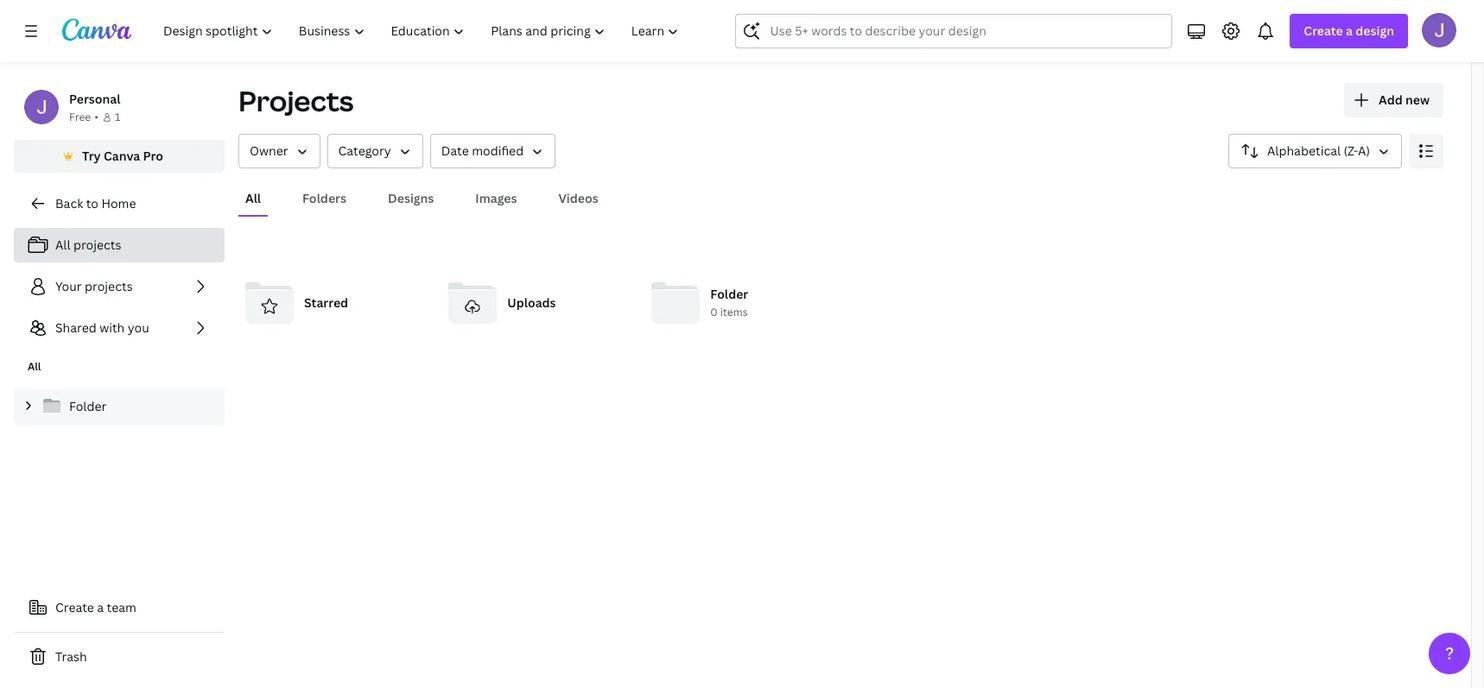 Task type: describe. For each thing, give the bounding box(es) containing it.
starred
[[304, 295, 348, 311]]

all button
[[238, 182, 268, 215]]

your
[[55, 278, 82, 295]]

create a team button
[[14, 591, 225, 625]]

create for create a design
[[1304, 22, 1343, 39]]

folders button
[[295, 182, 353, 215]]

designs
[[388, 190, 434, 206]]

uploads
[[507, 295, 556, 311]]

home
[[101, 195, 136, 212]]

canva
[[104, 148, 140, 164]]

pro
[[143, 148, 163, 164]]

Category button
[[327, 134, 423, 168]]

back to home
[[55, 195, 136, 212]]

Owner button
[[238, 134, 320, 168]]

images
[[475, 190, 517, 206]]

shared with you
[[55, 320, 149, 336]]

designs button
[[381, 182, 441, 215]]

2 vertical spatial all
[[28, 359, 41, 374]]

create a design button
[[1290, 14, 1408, 48]]

trash link
[[14, 640, 225, 675]]

to
[[86, 195, 98, 212]]

Date modified button
[[430, 134, 556, 168]]

back
[[55, 195, 83, 212]]

1
[[115, 110, 120, 124]]

trash
[[55, 649, 87, 665]]

a)
[[1358, 143, 1370, 159]]

your projects
[[55, 278, 133, 295]]

free •
[[69, 110, 98, 124]]

a for design
[[1346, 22, 1353, 39]]

try
[[82, 148, 101, 164]]

try canva pro
[[82, 148, 163, 164]]

0
[[710, 305, 718, 320]]

Search search field
[[770, 15, 1138, 48]]

owner
[[250, 143, 288, 159]]

a for team
[[97, 600, 104, 616]]

date modified
[[441, 143, 524, 159]]

shared
[[55, 320, 97, 336]]

create a team
[[55, 600, 136, 616]]

all projects link
[[14, 228, 225, 263]]

folders
[[302, 190, 346, 206]]

create for create a team
[[55, 600, 94, 616]]

videos button
[[552, 182, 605, 215]]



Task type: locate. For each thing, give the bounding box(es) containing it.
0 vertical spatial a
[[1346, 22, 1353, 39]]

you
[[128, 320, 149, 336]]

a
[[1346, 22, 1353, 39], [97, 600, 104, 616]]

shared with you link
[[14, 311, 225, 346]]

create left 'team'
[[55, 600, 94, 616]]

uploads link
[[442, 272, 631, 334]]

folder inside the folder link
[[69, 398, 106, 415]]

0 vertical spatial create
[[1304, 22, 1343, 39]]

projects
[[73, 237, 121, 253], [85, 278, 133, 295]]

modified
[[472, 143, 524, 159]]

date
[[441, 143, 469, 159]]

1 vertical spatial create
[[55, 600, 94, 616]]

add new button
[[1344, 83, 1444, 117]]

new
[[1406, 92, 1430, 108]]

1 vertical spatial all
[[55, 237, 70, 253]]

images button
[[469, 182, 524, 215]]

1 horizontal spatial a
[[1346, 22, 1353, 39]]

projects inside all projects link
[[73, 237, 121, 253]]

back to home link
[[14, 187, 225, 221]]

category
[[338, 143, 391, 159]]

0 vertical spatial folder
[[710, 286, 748, 303]]

projects for your projects
[[85, 278, 133, 295]]

add new
[[1379, 92, 1430, 108]]

items
[[720, 305, 748, 320]]

a left design
[[1346, 22, 1353, 39]]

your projects link
[[14, 270, 225, 304]]

Sort by button
[[1228, 134, 1402, 168]]

0 horizontal spatial all
[[28, 359, 41, 374]]

all
[[245, 190, 261, 206], [55, 237, 70, 253], [28, 359, 41, 374]]

projects down back to home
[[73, 237, 121, 253]]

design
[[1356, 22, 1394, 39]]

1 horizontal spatial folder
[[710, 286, 748, 303]]

None search field
[[736, 14, 1173, 48]]

folder for folder
[[69, 398, 106, 415]]

folder
[[710, 286, 748, 303], [69, 398, 106, 415]]

a left 'team'
[[97, 600, 104, 616]]

jacob simon image
[[1422, 13, 1457, 48]]

(z-
[[1344, 143, 1358, 159]]

with
[[99, 320, 125, 336]]

top level navigation element
[[152, 14, 694, 48]]

create a design
[[1304, 22, 1394, 39]]

0 horizontal spatial create
[[55, 600, 94, 616]]

create
[[1304, 22, 1343, 39], [55, 600, 94, 616]]

team
[[107, 600, 136, 616]]

create inside dropdown button
[[1304, 22, 1343, 39]]

projects
[[238, 82, 354, 119]]

0 horizontal spatial folder
[[69, 398, 106, 415]]

projects for all projects
[[73, 237, 121, 253]]

1 vertical spatial a
[[97, 600, 104, 616]]

videos
[[559, 190, 598, 206]]

all inside button
[[245, 190, 261, 206]]

add
[[1379, 92, 1403, 108]]

projects right your
[[85, 278, 133, 295]]

create left design
[[1304, 22, 1343, 39]]

0 vertical spatial all
[[245, 190, 261, 206]]

list
[[14, 228, 225, 346]]

2 horizontal spatial all
[[245, 190, 261, 206]]

a inside create a team button
[[97, 600, 104, 616]]

folder up items
[[710, 286, 748, 303]]

all projects
[[55, 237, 121, 253]]

free
[[69, 110, 91, 124]]

list containing all projects
[[14, 228, 225, 346]]

projects inside your projects link
[[85, 278, 133, 295]]

•
[[94, 110, 98, 124]]

folder for folder 0 items
[[710, 286, 748, 303]]

1 horizontal spatial all
[[55, 237, 70, 253]]

a inside create a design dropdown button
[[1346, 22, 1353, 39]]

0 horizontal spatial a
[[97, 600, 104, 616]]

1 vertical spatial projects
[[85, 278, 133, 295]]

try canva pro button
[[14, 140, 225, 173]]

all for all button
[[245, 190, 261, 206]]

personal
[[69, 91, 120, 107]]

1 vertical spatial folder
[[69, 398, 106, 415]]

folder 0 items
[[710, 286, 748, 320]]

create inside button
[[55, 600, 94, 616]]

0 vertical spatial projects
[[73, 237, 121, 253]]

all for all projects
[[55, 237, 70, 253]]

alphabetical
[[1267, 143, 1341, 159]]

1 horizontal spatial create
[[1304, 22, 1343, 39]]

starred link
[[238, 272, 428, 334]]

alphabetical (z-a)
[[1267, 143, 1370, 159]]

folder link
[[14, 389, 225, 425]]

folder down shared
[[69, 398, 106, 415]]



Task type: vqa. For each thing, say whether or not it's contained in the screenshot.
Images
yes



